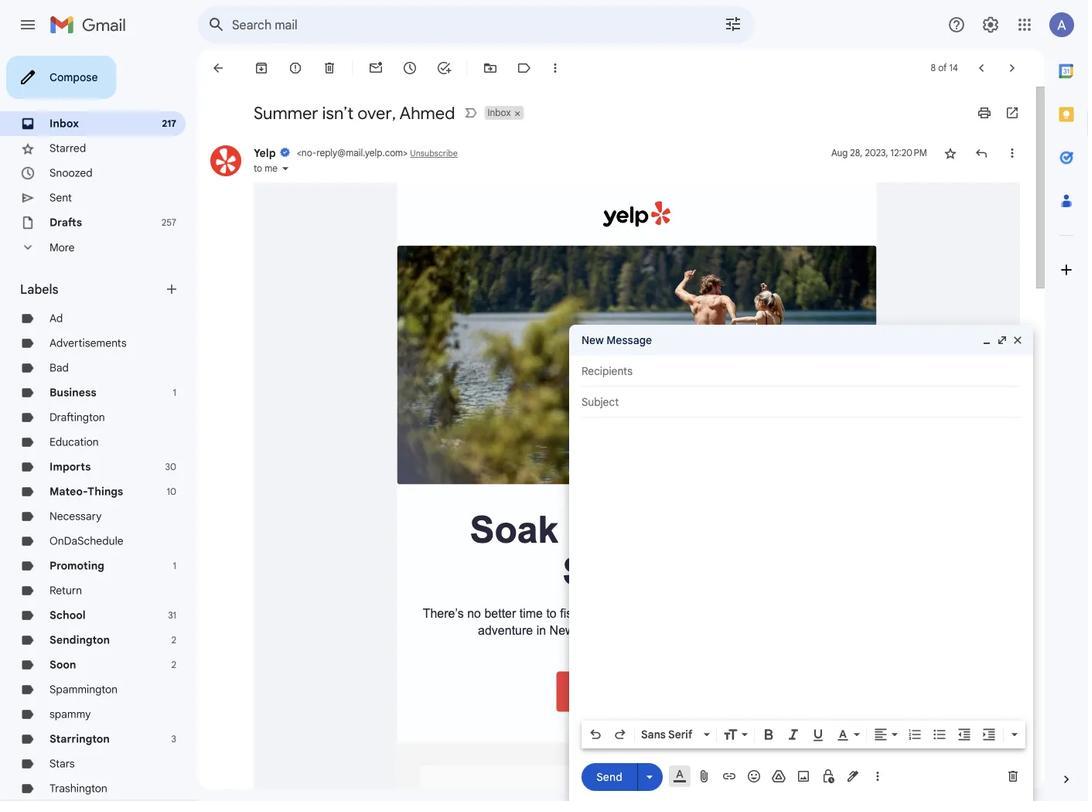 Task type: describe. For each thing, give the bounding box(es) containing it.
business
[[50, 386, 97, 400]]

0 horizontal spatial a
[[631, 624, 638, 638]]

spammington link
[[50, 683, 118, 697]]

advertisements link
[[50, 337, 127, 350]]

there's no better time to fish, swim, or watch a bird or two. make every day an adventure in new york with a little help from local reviews.
[[423, 607, 852, 638]]

labels
[[20, 282, 58, 297]]

school link
[[50, 609, 86, 623]]

little
[[641, 624, 663, 638]]

message
[[607, 334, 652, 347]]

report spam image
[[288, 60, 303, 76]]

mateo-things
[[50, 485, 123, 499]]

<
[[297, 147, 302, 159]]

stars
[[50, 758, 75, 771]]

sans serif option
[[638, 727, 701, 743]]

2 or from the left
[[706, 607, 717, 621]]

recipients
[[582, 364, 633, 378]]

aug 28, 2023, 12:20 pm cell
[[832, 145, 928, 161]]

older image
[[1005, 60, 1021, 76]]

soak up the rest of summer
[[470, 510, 804, 593]]

0 vertical spatial to
[[254, 163, 262, 175]]

drafts link
[[50, 216, 82, 229]]

return
[[50, 584, 82, 598]]

more options image
[[874, 769, 883, 785]]

bird
[[682, 607, 703, 621]]

30
[[165, 462, 176, 473]]

in
[[537, 624, 546, 638]]

one last picnic
[[641, 768, 729, 782]]

move to image
[[483, 60, 498, 76]]

stars link
[[50, 758, 75, 771]]

close image
[[1012, 334, 1025, 347]]

me
[[265, 163, 278, 175]]

217
[[162, 118, 176, 130]]

insert emoji ‪(⌘⇧2)‬ image
[[747, 769, 762, 785]]

attach files image
[[697, 769, 713, 785]]

mateo-
[[50, 485, 88, 499]]

more send options image
[[642, 770, 658, 785]]

send button
[[582, 764, 638, 791]]

yelp
[[254, 146, 276, 160]]

formatting options toolbar
[[582, 721, 1026, 749]]

yelp cell
[[254, 146, 410, 160]]

sans serif
[[642, 728, 693, 742]]

yelp inc. image
[[210, 145, 241, 176]]

education link
[[50, 436, 99, 449]]

10
[[167, 486, 176, 498]]

numbered list ‪(⌘⇧7)‬ image
[[908, 727, 923, 743]]

compose button
[[6, 56, 116, 99]]

gmail image
[[50, 9, 134, 40]]

1 horizontal spatial of
[[939, 62, 948, 74]]

parks image
[[421, 767, 623, 802]]

12:20 pm
[[891, 147, 928, 159]]

new message
[[582, 334, 652, 347]]

school
[[50, 609, 86, 623]]

Message Body text field
[[582, 426, 1022, 717]]

advanced search options image
[[718, 9, 749, 39]]

every
[[781, 607, 811, 621]]

snoozed
[[50, 166, 93, 180]]

labels image
[[517, 60, 532, 76]]

support image
[[948, 15, 967, 34]]

Not starred checkbox
[[943, 145, 959, 161]]

2 for soon
[[172, 660, 176, 671]]

return link
[[50, 584, 82, 598]]

inbox for inbox button
[[488, 107, 511, 119]]

business link
[[50, 386, 97, 400]]

education
[[50, 436, 99, 449]]

31
[[168, 610, 176, 622]]

add to tasks image
[[436, 60, 452, 76]]

unsubscribe link
[[410, 148, 458, 159]]

1 for promoting
[[173, 561, 176, 572]]

discard draft ‪(⌘⇧d)‬ image
[[1006, 769, 1022, 785]]

insert signature image
[[846, 769, 861, 785]]

summer isn't over, ahmed
[[254, 102, 455, 124]]

things
[[88, 485, 123, 499]]

settings image
[[982, 15, 1001, 34]]

unsubscribe
[[410, 148, 458, 159]]

the
[[625, 510, 681, 551]]

last
[[669, 768, 690, 782]]

redo ‪(⌘y)‬ image
[[613, 727, 628, 743]]

Subject field
[[582, 395, 1022, 410]]

labels heading
[[20, 282, 164, 297]]

undo ‪(⌘z)‬ image
[[588, 727, 604, 743]]

pop out image
[[997, 334, 1009, 347]]

soon link
[[50, 659, 76, 672]]

day
[[814, 607, 834, 621]]

1 for business
[[173, 387, 176, 399]]

necessary link
[[50, 510, 102, 524]]

of inside soak up the rest of summer
[[769, 510, 804, 551]]

8 of 14
[[931, 62, 959, 74]]

newer image
[[974, 60, 990, 76]]

inbox link
[[50, 117, 79, 130]]

imports link
[[50, 460, 91, 474]]

insert link ‪(⌘k)‬ image
[[722, 769, 738, 785]]

necessary
[[50, 510, 102, 524]]

bad link
[[50, 361, 69, 375]]

inbox for inbox link
[[50, 117, 79, 130]]

more image
[[548, 60, 563, 76]]

257
[[162, 217, 176, 229]]

delete image
[[322, 60, 337, 76]]

draftington link
[[50, 411, 105, 424]]

sendington link
[[50, 634, 110, 647]]

help
[[667, 624, 690, 638]]



Task type: locate. For each thing, give the bounding box(es) containing it.
starrington link
[[50, 733, 110, 746]]

new down fish,
[[550, 624, 575, 638]]

ondaschedule
[[50, 535, 124, 548]]

1 vertical spatial 1
[[173, 561, 176, 572]]

promoting link
[[50, 560, 104, 573]]

drafts
[[50, 216, 82, 229]]

0 vertical spatial 1
[[173, 387, 176, 399]]

0 vertical spatial summer
[[254, 102, 318, 124]]

imports
[[50, 460, 91, 474]]

inbox button
[[485, 106, 513, 120]]

starred link
[[50, 142, 86, 155]]

sent link
[[50, 191, 72, 205]]

spammington
[[50, 683, 118, 697]]

back to inbox image
[[210, 60, 226, 76]]

ahmed
[[400, 102, 455, 124]]

fish,
[[560, 607, 583, 621]]

28,
[[851, 147, 863, 159]]

adventure
[[478, 624, 533, 638]]

serif
[[669, 728, 693, 742]]

main menu image
[[19, 15, 37, 34]]

0 horizontal spatial summer
[[254, 102, 318, 124]]

insert files using drive image
[[772, 769, 787, 785]]

soak
[[470, 510, 559, 551]]

a left bird
[[672, 607, 679, 621]]

< no-reply@mail.yelp.com >
[[297, 147, 408, 159]]

1 horizontal spatial a
[[672, 607, 679, 621]]

new inside "there's no better time to fish, swim, or watch a bird or two. make every day an adventure in new york with a little help from local reviews."
[[550, 624, 575, 638]]

new up recipients
[[582, 334, 604, 347]]

reply@mail.yelp.com
[[317, 147, 403, 159]]

inbox down move to icon
[[488, 107, 511, 119]]

1 horizontal spatial inbox
[[488, 107, 511, 119]]

1 or from the left
[[622, 607, 633, 621]]

reviews.
[[751, 624, 796, 638]]

to left fish,
[[547, 607, 557, 621]]

one
[[641, 768, 665, 782]]

italic ‪(⌘i)‬ image
[[786, 727, 802, 743]]

0 horizontal spatial of
[[769, 510, 804, 551]]

a
[[672, 607, 679, 621], [631, 624, 638, 638]]

1 vertical spatial a
[[631, 624, 638, 638]]

yelp logo image
[[604, 201, 671, 227]]

1 vertical spatial to
[[547, 607, 557, 621]]

promoting
[[50, 560, 104, 573]]

starrington
[[50, 733, 110, 746]]

summer up verified sender icon
[[254, 102, 318, 124]]

inbox inside labels navigation
[[50, 117, 79, 130]]

0 horizontal spatial to
[[254, 163, 262, 175]]

bold ‪(⌘b)‬ image
[[762, 727, 777, 743]]

toggle confidential mode image
[[821, 769, 837, 785]]

not starred image
[[943, 145, 959, 161]]

14
[[950, 62, 959, 74]]

more button
[[0, 235, 186, 260]]

or up from
[[706, 607, 717, 621]]

show details image
[[281, 164, 290, 173]]

0 vertical spatial a
[[672, 607, 679, 621]]

sans
[[642, 728, 666, 742]]

bulleted list ‪(⌘⇧8)‬ image
[[933, 727, 948, 743]]

indent less ‪(⌘[)‬ image
[[957, 727, 973, 743]]

1 horizontal spatial new
[[582, 334, 604, 347]]

there's
[[423, 607, 464, 621]]

two.
[[721, 607, 743, 621]]

insert photo image
[[796, 769, 812, 785]]

1 up 31
[[173, 561, 176, 572]]

minimize image
[[981, 334, 994, 347]]

archive image
[[254, 60, 269, 76]]

1 up 30
[[173, 387, 176, 399]]

ad link
[[50, 312, 63, 325]]

sent
[[50, 191, 72, 205]]

more formatting options image
[[1008, 727, 1023, 743]]

search mail image
[[203, 11, 231, 39]]

summer
[[254, 102, 318, 124], [563, 552, 712, 593]]

make
[[747, 607, 777, 621]]

new
[[582, 334, 604, 347], [550, 624, 575, 638]]

trashington
[[50, 782, 107, 796]]

inbox up starred
[[50, 117, 79, 130]]

8
[[931, 62, 936, 74]]

of right 8
[[939, 62, 948, 74]]

send
[[597, 771, 623, 784]]

to inside "there's no better time to fish, swim, or watch a bird or two. make every day an adventure in new york with a little help from local reviews."
[[547, 607, 557, 621]]

verified sender image
[[280, 147, 291, 158]]

draftington
[[50, 411, 105, 424]]

0 horizontal spatial new
[[550, 624, 575, 638]]

1 2 from the top
[[172, 635, 176, 647]]

new inside new message dialog
[[582, 334, 604, 347]]

watch
[[636, 607, 668, 621]]

ad
[[50, 312, 63, 325]]

Search mail text field
[[232, 17, 681, 33]]

swim,
[[587, 607, 618, 621]]

ondaschedule link
[[50, 535, 124, 548]]

None search field
[[198, 6, 755, 43]]

compose
[[50, 70, 98, 84]]

1 1 from the top
[[173, 387, 176, 399]]

2
[[172, 635, 176, 647], [172, 660, 176, 671]]

better
[[485, 607, 516, 621]]

inbox inside inbox button
[[488, 107, 511, 119]]

2 for sendington
[[172, 635, 176, 647]]

a left little
[[631, 624, 638, 638]]

time
[[520, 607, 543, 621]]

0 vertical spatial new
[[582, 334, 604, 347]]

york
[[578, 624, 602, 638]]

tab list
[[1046, 50, 1089, 746]]

an
[[838, 607, 852, 621]]

mateo-things link
[[50, 485, 123, 499]]

0 horizontal spatial or
[[622, 607, 633, 621]]

>
[[403, 147, 408, 159]]

underline ‪(⌘u)‬ image
[[811, 728, 827, 744]]

new message dialog
[[570, 325, 1034, 802]]

1 horizontal spatial summer
[[563, 552, 712, 593]]

summer inside soak up the rest of summer
[[563, 552, 712, 593]]

picnic
[[693, 768, 729, 782]]

0 vertical spatial of
[[939, 62, 948, 74]]

summer down the
[[563, 552, 712, 593]]

1 vertical spatial new
[[550, 624, 575, 638]]

of right rest
[[769, 510, 804, 551]]

to left me
[[254, 163, 262, 175]]

no
[[468, 607, 481, 621]]

inbox
[[488, 107, 511, 119], [50, 117, 79, 130]]

2023,
[[866, 147, 889, 159]]

lakes image
[[397, 246, 877, 485]]

spammy link
[[50, 708, 91, 722]]

of
[[939, 62, 948, 74], [769, 510, 804, 551]]

labels navigation
[[0, 50, 198, 802]]

with
[[606, 624, 628, 638]]

over,
[[358, 102, 396, 124]]

1 vertical spatial summer
[[563, 552, 712, 593]]

0 vertical spatial 2
[[172, 635, 176, 647]]

snooze image
[[402, 60, 418, 76]]

local
[[722, 624, 747, 638]]

snoozed link
[[50, 166, 93, 180]]

0 horizontal spatial inbox
[[50, 117, 79, 130]]

rest
[[691, 510, 759, 551]]

advertisements
[[50, 337, 127, 350]]

no-
[[302, 147, 317, 159]]

or up with
[[622, 607, 633, 621]]

1 vertical spatial 2
[[172, 660, 176, 671]]

1 horizontal spatial or
[[706, 607, 717, 621]]

starred
[[50, 142, 86, 155]]

2 2 from the top
[[172, 660, 176, 671]]

aug
[[832, 147, 848, 159]]

from
[[694, 624, 719, 638]]

1 horizontal spatial to
[[547, 607, 557, 621]]

sendington
[[50, 634, 110, 647]]

to me
[[254, 163, 278, 175]]

1 vertical spatial of
[[769, 510, 804, 551]]

indent more ‪(⌘])‬ image
[[982, 727, 998, 743]]

bad
[[50, 361, 69, 375]]

to
[[254, 163, 262, 175], [547, 607, 557, 621]]

aug 28, 2023, 12:20 pm
[[832, 147, 928, 159]]

isn't
[[322, 102, 354, 124]]

2 1 from the top
[[173, 561, 176, 572]]

1
[[173, 387, 176, 399], [173, 561, 176, 572]]



Task type: vqa. For each thing, say whether or not it's contained in the screenshot.


